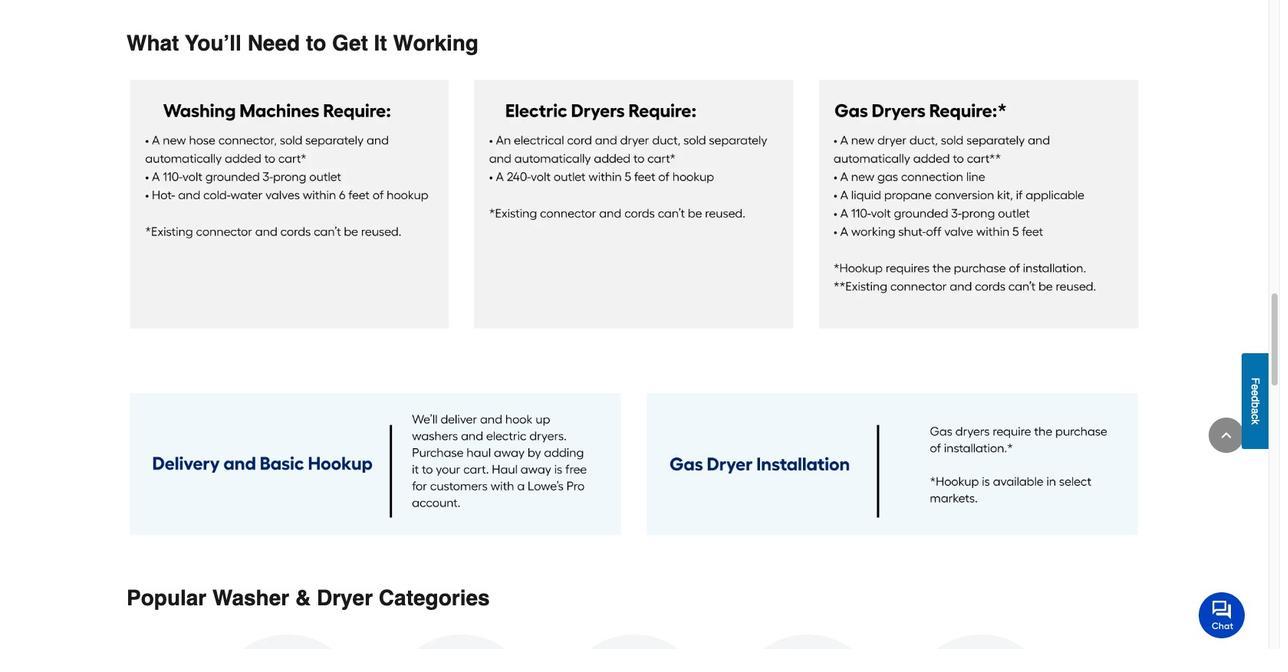 Task type: describe. For each thing, give the bounding box(es) containing it.
k
[[1250, 420, 1262, 425]]

dryer
[[317, 586, 373, 610]]

what you'll need to get it working
[[127, 31, 479, 55]]

working
[[393, 31, 479, 55]]

a gray top-load washer and dryer pair. image
[[213, 635, 362, 650]]

f e e d b a c k
[[1250, 378, 1262, 425]]

d
[[1250, 397, 1262, 403]]

electric dryers require an electrical cord, dryer duct and 240-volt outlet within 5-feet of hookup. image
[[474, 80, 795, 329]]

a gray electric dryer with circular door. image
[[733, 635, 882, 650]]

popular
[[127, 586, 207, 610]]

what
[[127, 31, 179, 55]]

b
[[1250, 403, 1262, 409]]

you'll
[[185, 31, 242, 55]]

scroll to top element
[[1209, 418, 1244, 453]]

2 e from the top
[[1250, 391, 1262, 397]]

gas dryers require a new dryer duct, gas connection line, 110-volt grounded 3-prong outlet and more. image
[[819, 80, 1139, 329]]

popular washer & dryer categories
[[127, 586, 490, 610]]



Task type: locate. For each thing, give the bounding box(es) containing it.
e up d
[[1250, 385, 1262, 391]]

categories
[[379, 586, 490, 610]]

f e e d b a c k button
[[1242, 354, 1269, 450]]

it
[[374, 31, 387, 55]]

c
[[1250, 415, 1262, 420]]

a black front-load washer. image
[[560, 635, 709, 650]]

1 e from the top
[[1250, 385, 1262, 391]]

get
[[332, 31, 368, 55]]

to
[[306, 31, 326, 55]]

1 horizontal spatial a white top-load washer. image
[[907, 635, 1056, 650]]

e up b
[[1250, 391, 1262, 397]]

1 a white top-load washer. image from the left
[[387, 635, 536, 650]]

chevron up image
[[1219, 428, 1234, 443]]

a white top-load washer. image
[[387, 635, 536, 650], [907, 635, 1056, 650]]

&
[[295, 586, 311, 610]]

e
[[1250, 385, 1262, 391], [1250, 391, 1262, 397]]

f
[[1250, 378, 1262, 385]]

we'll deliver and hook up washers and electric dryers. purchase haul away by adding it to your cart. image
[[130, 394, 622, 537]]

washing machines require new hoses, 110-volt grounded 3-prong outlet, hot and cold water valves. image
[[130, 80, 450, 329]]

gas dryers require the purchase of installation. hookup is available in select markets. image
[[647, 394, 1139, 537]]

a
[[1250, 409, 1262, 415]]

2 a white top-load washer. image from the left
[[907, 635, 1056, 650]]

chat invite button image
[[1199, 592, 1246, 639]]

need
[[248, 31, 300, 55]]

washer
[[213, 586, 289, 610]]

0 horizontal spatial a white top-load washer. image
[[387, 635, 536, 650]]



Task type: vqa. For each thing, say whether or not it's contained in the screenshot.
second "e" from the bottom of the F e e d b a c k at the bottom right of the page
yes



